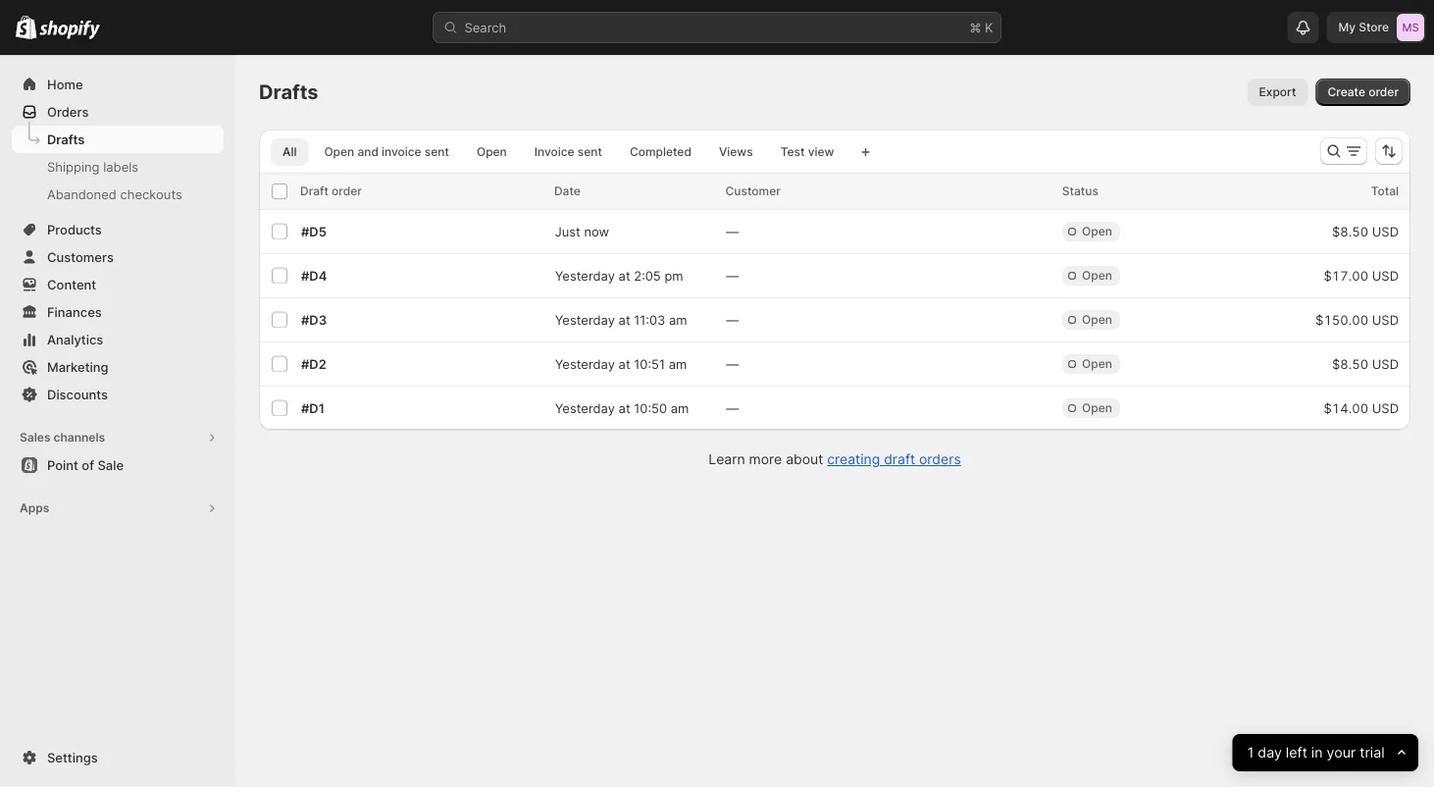 Task type: vqa. For each thing, say whether or not it's contained in the screenshot.
Discount within Button
no



Task type: describe. For each thing, give the bounding box(es) containing it.
$150.00
[[1316, 312, 1369, 327]]

yesterday for yesterday at 10:51 am
[[555, 356, 615, 371]]

orders link
[[12, 98, 224, 126]]

my store
[[1339, 20, 1390, 34]]

analytics
[[47, 332, 103, 347]]

export button
[[1248, 79, 1309, 106]]

usd for 2:05 pm
[[1373, 268, 1399, 283]]

k
[[985, 20, 994, 35]]

all button
[[271, 138, 309, 166]]

of
[[82, 457, 94, 473]]

settings link
[[12, 744, 224, 771]]

$14.00 usd
[[1324, 400, 1399, 416]]

products link
[[12, 216, 224, 243]]

view
[[808, 145, 835, 159]]

point of sale button
[[0, 451, 236, 479]]

at for 2:05 pm
[[619, 268, 631, 283]]

finances link
[[12, 298, 224, 326]]

now
[[584, 224, 610, 239]]

test
[[781, 145, 805, 159]]

yesterday for yesterday at 11:03 am
[[555, 312, 615, 327]]

1 usd from the top
[[1373, 224, 1399, 239]]

1 vertical spatial drafts
[[47, 132, 85, 147]]

1
[[1248, 744, 1255, 761]]

sales channels
[[20, 430, 105, 445]]

views link
[[707, 138, 765, 166]]

yesterday at 10:50 am
[[555, 400, 689, 416]]

yesterday at 2:05 pm
[[555, 268, 684, 283]]

— for 10:51 am
[[726, 356, 739, 371]]

channels
[[53, 430, 105, 445]]

test view link
[[769, 138, 846, 166]]

tab list containing all
[[267, 137, 850, 166]]

$17.00
[[1324, 268, 1369, 283]]

settings
[[47, 750, 98, 765]]

shopify image
[[39, 20, 100, 40]]

#d3
[[301, 312, 327, 327]]

1 — from the top
[[726, 224, 739, 239]]

orders
[[920, 451, 961, 468]]

my store image
[[1397, 14, 1425, 41]]

invoice
[[535, 145, 575, 159]]

total
[[1372, 184, 1399, 198]]

usd for 10:51 am
[[1373, 356, 1399, 371]]

abandoned checkouts
[[47, 186, 182, 202]]

learn more about creating draft orders
[[709, 451, 961, 468]]

usd for 11:03 am
[[1373, 312, 1399, 327]]

sales channels button
[[12, 424, 224, 451]]

order for draft order
[[332, 184, 362, 198]]

1 sent from the left
[[425, 145, 449, 159]]

test view
[[781, 145, 835, 159]]

customers link
[[12, 243, 224, 271]]

your
[[1328, 744, 1357, 761]]

$8.50 for yesterday at 10:51 am
[[1333, 356, 1369, 371]]

views
[[719, 145, 753, 159]]

drafts link
[[12, 126, 224, 153]]

#d3 link
[[301, 312, 327, 327]]

0 vertical spatial drafts
[[259, 80, 319, 104]]

draft
[[300, 184, 329, 198]]

shipping
[[47, 159, 100, 174]]

customers
[[47, 249, 114, 264]]

$150.00 usd
[[1316, 312, 1399, 327]]

create
[[1328, 85, 1366, 99]]

point
[[47, 457, 78, 473]]

open link
[[465, 138, 519, 166]]

customer
[[726, 184, 781, 198]]

1 day left in your trial button
[[1233, 734, 1419, 771]]

yesterday at 11:03 am
[[555, 312, 688, 327]]

shipping labels
[[47, 159, 138, 174]]

learn
[[709, 451, 745, 468]]

completed
[[630, 145, 692, 159]]

open and invoice sent link
[[312, 138, 461, 166]]

usd for 10:50 am
[[1373, 400, 1399, 416]]

creating draft orders link
[[828, 451, 961, 468]]

home
[[47, 77, 83, 92]]

2 sent from the left
[[578, 145, 602, 159]]

point of sale link
[[12, 451, 224, 479]]

— for 2:05 pm
[[726, 268, 739, 283]]

content link
[[12, 271, 224, 298]]

at for 10:50 am
[[619, 400, 631, 416]]



Task type: locate. For each thing, give the bounding box(es) containing it.
usd down "total"
[[1373, 224, 1399, 239]]

open for just now
[[1083, 224, 1113, 238]]

4 usd from the top
[[1373, 356, 1399, 371]]

0 vertical spatial $8.50
[[1333, 224, 1369, 239]]

2 yesterday from the top
[[555, 312, 615, 327]]

create order
[[1328, 85, 1399, 99]]

left
[[1287, 744, 1308, 761]]

1 horizontal spatial order
[[1369, 85, 1399, 99]]

about
[[786, 451, 824, 468]]

5 — from the top
[[726, 400, 739, 416]]

order inside create order link
[[1369, 85, 1399, 99]]

completed link
[[618, 138, 704, 166]]

2 — from the top
[[726, 268, 739, 283]]

drafts
[[259, 80, 319, 104], [47, 132, 85, 147]]

status
[[1063, 184, 1099, 198]]

$8.50 usd for yesterday at 10:51 am
[[1333, 356, 1399, 371]]

usd right $17.00
[[1373, 268, 1399, 283]]

in
[[1312, 744, 1324, 761]]

— right 2:05 pm
[[726, 268, 739, 283]]

tab list
[[267, 137, 850, 166]]

— for 11:03 am
[[726, 312, 739, 327]]

discounts
[[47, 387, 108, 402]]

1 vertical spatial order
[[332, 184, 362, 198]]

usd up $14.00 usd
[[1373, 356, 1399, 371]]

#d1
[[301, 400, 325, 416]]

at left 10:50 am
[[619, 400, 631, 416]]

abandoned checkouts link
[[12, 181, 224, 208]]

at left the 11:03 am
[[619, 312, 631, 327]]

2 $8.50 from the top
[[1333, 356, 1369, 371]]

11:03 am
[[634, 312, 688, 327]]

yesterday down yesterday at 2:05 pm
[[555, 312, 615, 327]]

1 vertical spatial $8.50
[[1333, 356, 1369, 371]]

sales
[[20, 430, 51, 445]]

4 at from the top
[[619, 400, 631, 416]]

open for yesterday at 10:51 am
[[1083, 357, 1113, 371]]

$8.50 up $14.00
[[1333, 356, 1369, 371]]

2 $8.50 usd from the top
[[1333, 356, 1399, 371]]

usd right $14.00
[[1373, 400, 1399, 416]]

at left "10:51 am"
[[619, 356, 631, 371]]

$8.50 usd up $14.00 usd
[[1333, 356, 1399, 371]]

creating
[[828, 451, 880, 468]]

home link
[[12, 71, 224, 98]]

store
[[1359, 20, 1390, 34]]

1 $8.50 from the top
[[1333, 224, 1369, 239]]

shopify image
[[16, 15, 37, 39]]

yesterday down the yesterday at 10:51 am
[[555, 400, 615, 416]]

#d2 link
[[301, 356, 327, 371]]

drafts up the all
[[259, 80, 319, 104]]

invoice
[[382, 145, 422, 159]]

— right "10:51 am"
[[726, 356, 739, 371]]

sale
[[98, 457, 124, 473]]

open for yesterday at 10:50 am
[[1083, 401, 1113, 415]]

at left 2:05 pm
[[619, 268, 631, 283]]

5 usd from the top
[[1373, 400, 1399, 416]]

— for 10:50 am
[[726, 400, 739, 416]]

0 vertical spatial $8.50 usd
[[1333, 224, 1399, 239]]

analytics link
[[12, 326, 224, 353]]

open and invoice sent
[[324, 145, 449, 159]]

marketing link
[[12, 353, 224, 381]]

invoice sent
[[535, 145, 602, 159]]

0 vertical spatial order
[[1369, 85, 1399, 99]]

#d1 link
[[301, 400, 325, 416]]

— up learn
[[726, 400, 739, 416]]

3 usd from the top
[[1373, 312, 1399, 327]]

— down customer
[[726, 224, 739, 239]]

yesterday down 'just now' at the top of the page
[[555, 268, 615, 283]]

export
[[1260, 85, 1297, 99]]

3 yesterday from the top
[[555, 356, 615, 371]]

3 — from the top
[[726, 312, 739, 327]]

#d4
[[301, 268, 327, 283]]

1 at from the top
[[619, 268, 631, 283]]

yesterday at 10:51 am
[[555, 356, 687, 371]]

usd
[[1373, 224, 1399, 239], [1373, 268, 1399, 283], [1373, 312, 1399, 327], [1373, 356, 1399, 371], [1373, 400, 1399, 416]]

at for 10:51 am
[[619, 356, 631, 371]]

⌘ k
[[970, 20, 994, 35]]

marketing
[[47, 359, 108, 374]]

4 — from the top
[[726, 356, 739, 371]]

abandoned
[[47, 186, 117, 202]]

1 day left in your trial
[[1248, 744, 1385, 761]]

create order link
[[1317, 79, 1411, 106]]

#d5
[[301, 224, 327, 239]]

#d5 link
[[301, 224, 327, 239]]

yesterday for yesterday at 10:50 am
[[555, 400, 615, 416]]

1 yesterday from the top
[[555, 268, 615, 283]]

open for yesterday at 11:03 am
[[1083, 313, 1113, 327]]

order right create
[[1369, 85, 1399, 99]]

yesterday
[[555, 268, 615, 283], [555, 312, 615, 327], [555, 356, 615, 371], [555, 400, 615, 416]]

$8.50
[[1333, 224, 1369, 239], [1333, 356, 1369, 371]]

draft order
[[300, 184, 362, 198]]

usd right the $150.00
[[1373, 312, 1399, 327]]

$8.50 usd
[[1333, 224, 1399, 239], [1333, 356, 1399, 371]]

discounts link
[[12, 381, 224, 408]]

invoice sent link
[[523, 138, 614, 166]]

4 yesterday from the top
[[555, 400, 615, 416]]

$8.50 usd up $17.00 usd
[[1333, 224, 1399, 239]]

0 horizontal spatial drafts
[[47, 132, 85, 147]]

checkouts
[[120, 186, 182, 202]]

$8.50 for just now
[[1333, 224, 1369, 239]]

finances
[[47, 304, 102, 319]]

all
[[283, 145, 297, 159]]

$14.00
[[1324, 400, 1369, 416]]

2 at from the top
[[619, 312, 631, 327]]

at for 11:03 am
[[619, 312, 631, 327]]

order for create order
[[1369, 85, 1399, 99]]

#d4 link
[[301, 268, 327, 283]]

content
[[47, 277, 96, 292]]

drafts down the orders
[[47, 132, 85, 147]]

open for yesterday at 2:05 pm
[[1083, 268, 1113, 283]]

⌘
[[970, 20, 982, 35]]

2 usd from the top
[[1373, 268, 1399, 283]]

more
[[749, 451, 782, 468]]

products
[[47, 222, 102, 237]]

point of sale
[[47, 457, 124, 473]]

shipping labels link
[[12, 153, 224, 181]]

yesterday for yesterday at 2:05 pm
[[555, 268, 615, 283]]

my
[[1339, 20, 1356, 34]]

apps
[[20, 501, 49, 515]]

3 at from the top
[[619, 356, 631, 371]]

$8.50 usd for just now
[[1333, 224, 1399, 239]]

1 horizontal spatial drafts
[[259, 80, 319, 104]]

just now
[[555, 224, 610, 239]]

apps button
[[12, 495, 224, 522]]

order right draft
[[332, 184, 362, 198]]

yesterday down yesterday at 11:03 am at top
[[555, 356, 615, 371]]

#d2
[[301, 356, 327, 371]]

open
[[324, 145, 354, 159], [477, 145, 507, 159], [1083, 224, 1113, 238], [1083, 268, 1113, 283], [1083, 313, 1113, 327], [1083, 357, 1113, 371], [1083, 401, 1113, 415]]

10:51 am
[[634, 356, 687, 371]]

orders
[[47, 104, 89, 119]]

and
[[358, 145, 379, 159]]

0 horizontal spatial sent
[[425, 145, 449, 159]]

1 horizontal spatial sent
[[578, 145, 602, 159]]

—
[[726, 224, 739, 239], [726, 268, 739, 283], [726, 312, 739, 327], [726, 356, 739, 371], [726, 400, 739, 416]]

labels
[[103, 159, 138, 174]]

10:50 am
[[634, 400, 689, 416]]

— right the 11:03 am
[[726, 312, 739, 327]]

trial
[[1361, 744, 1385, 761]]

$8.50 up $17.00
[[1333, 224, 1369, 239]]

sent
[[425, 145, 449, 159], [578, 145, 602, 159]]

1 vertical spatial $8.50 usd
[[1333, 356, 1399, 371]]

1 $8.50 usd from the top
[[1333, 224, 1399, 239]]

0 horizontal spatial order
[[332, 184, 362, 198]]



